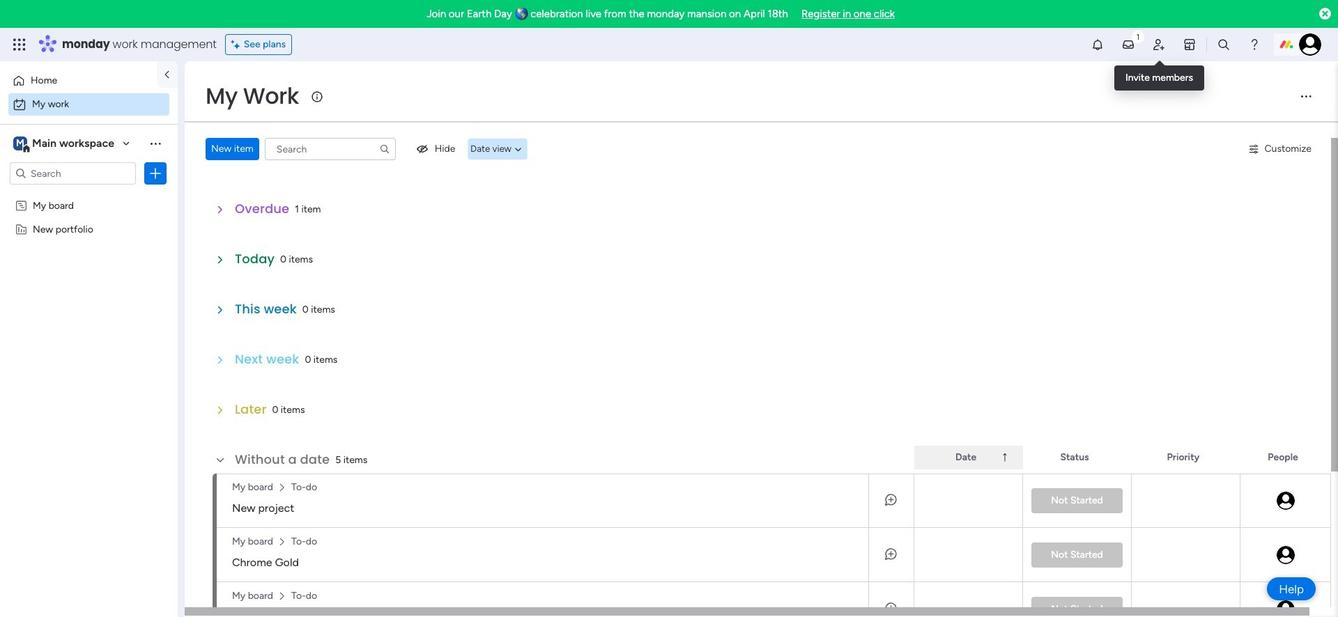 Task type: locate. For each thing, give the bounding box(es) containing it.
None search field
[[265, 138, 396, 160]]

see plans image
[[231, 37, 244, 52]]

options image
[[148, 167, 162, 181]]

column header
[[914, 446, 1023, 470]]

option
[[8, 70, 148, 92], [8, 93, 169, 116], [0, 193, 178, 196]]

Search in workspace field
[[29, 166, 116, 182]]

search everything image
[[1217, 38, 1231, 52]]

2 vertical spatial option
[[0, 193, 178, 196]]

jacob simon image
[[1299, 33, 1321, 56]]

list box
[[0, 191, 178, 429]]

workspace image
[[13, 136, 27, 151]]

workspace options image
[[148, 136, 162, 150]]

update feed image
[[1121, 38, 1135, 52]]

1 vertical spatial option
[[8, 93, 169, 116]]



Task type: vqa. For each thing, say whether or not it's contained in the screenshot.
Help image
yes



Task type: describe. For each thing, give the bounding box(es) containing it.
menu image
[[1299, 89, 1313, 103]]

notifications image
[[1091, 38, 1105, 52]]

invite members image
[[1152, 38, 1166, 52]]

Filter dashboard by text search field
[[265, 138, 396, 160]]

0 vertical spatial option
[[8, 70, 148, 92]]

1 image
[[1132, 29, 1144, 44]]

options image
[[194, 577, 205, 618]]

search image
[[379, 144, 390, 155]]

select product image
[[13, 38, 26, 52]]

workspace selection element
[[13, 135, 116, 153]]

sort image
[[999, 452, 1011, 464]]

help image
[[1248, 38, 1262, 52]]

monday marketplace image
[[1183, 38, 1197, 52]]



